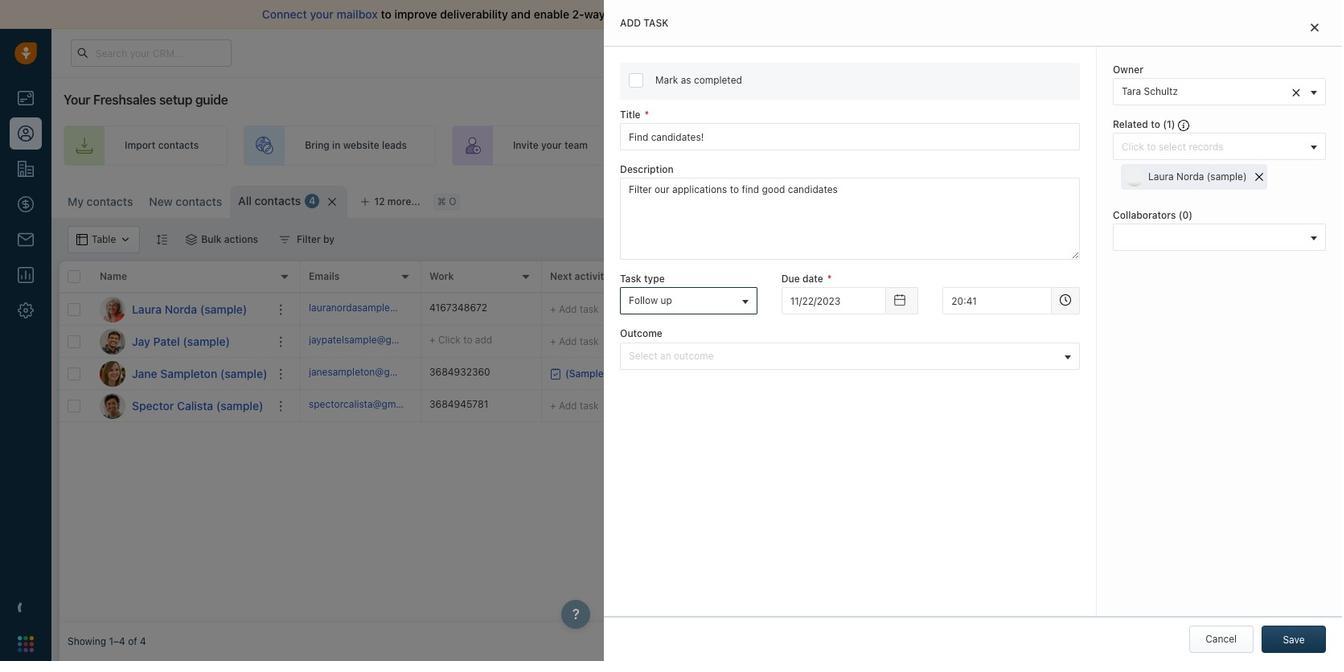 Task type: describe. For each thing, give the bounding box(es) containing it.
norda inside press space to select this row. row
[[165, 302, 197, 316]]

invite your team
[[513, 140, 588, 152]]

ends
[[944, 47, 964, 58]]

+ click to add for 18
[[792, 335, 855, 348]]

sampleton
[[160, 367, 217, 380]]

0
[[1183, 209, 1189, 222]]

my contacts
[[68, 195, 133, 208]]

set up your sales pipeline link
[[1067, 126, 1277, 166]]

outcome
[[620, 328, 663, 340]]

⌘ o
[[438, 196, 457, 208]]

×
[[1292, 82, 1302, 101]]

import contacts
[[125, 140, 199, 152]]

showing 1–4 of 4
[[68, 636, 146, 648]]

setup
[[159, 93, 192, 107]]

bring in website leads link
[[244, 126, 436, 166]]

spector calista (sample) link
[[132, 398, 263, 414]]

lauranordasample@gmail.com
[[309, 302, 446, 314]]

add for + click to add
[[559, 335, 577, 347]]

task for + click to add
[[580, 335, 599, 347]]

50
[[671, 366, 687, 381]]

contacts for new
[[176, 195, 222, 208]]

schultz for 50
[[954, 368, 988, 380]]

1 vertical spatial 4
[[140, 636, 146, 648]]

my
[[68, 195, 84, 208]]

1–4
[[109, 636, 125, 648]]

press space to select this row. row containing 37
[[301, 294, 1335, 326]]

tara schultz inside "×" 'tab panel'
[[1122, 85, 1179, 97]]

table
[[1067, 193, 1091, 205]]

explore
[[1039, 46, 1074, 58]]

name
[[100, 271, 127, 283]]

deliverability
[[440, 7, 508, 21]]

tags
[[792, 271, 814, 283]]

connect
[[262, 7, 307, 21]]

close image
[[1312, 23, 1320, 32]]

activity
[[575, 271, 610, 283]]

tara schultz for 37
[[932, 303, 988, 315]]

schultz for 18
[[954, 335, 988, 348]]

contacts for all
[[255, 194, 301, 208]]

unqualified
[[1051, 335, 1103, 348]]

tara inside "×" 'tab panel'
[[1122, 85, 1142, 97]]

press space to select this row. row containing 50
[[301, 358, 1335, 390]]

emails
[[309, 271, 340, 283]]

due
[[782, 273, 800, 285]]

-- text field
[[782, 288, 887, 315]]

spector calista (sample)
[[132, 399, 263, 412]]

schultz inside "×" 'tab panel'
[[1145, 85, 1179, 97]]

follow
[[629, 295, 658, 307]]

add task
[[620, 17, 669, 29]]

mark as completed
[[656, 74, 743, 86]]

+ add task for 37
[[550, 303, 599, 315]]

guide
[[195, 93, 228, 107]]

new contacts
[[149, 195, 222, 208]]

1 horizontal spatial in
[[967, 47, 974, 58]]

4167348672
[[430, 302, 488, 314]]

task type
[[620, 273, 665, 285]]

up for follow
[[661, 295, 673, 307]]

janesampleton@gmail.com link
[[309, 365, 431, 382]]

task for 3684945781
[[580, 400, 599, 412]]

customize table
[[1015, 193, 1091, 205]]

12
[[374, 196, 385, 208]]

to inside "×" 'tab panel'
[[1152, 118, 1161, 130]]

add for 18
[[838, 335, 855, 348]]

spectorcalista@gmail.com link
[[309, 397, 429, 415]]

schultz for 37
[[954, 303, 988, 315]]

create
[[917, 140, 948, 152]]

press space to select this row. row containing jay patel (sample)
[[60, 326, 301, 358]]

save
[[1284, 634, 1306, 646]]

select an outcome
[[629, 350, 714, 362]]

(sample) for press space to select this row. row containing laura norda (sample)
[[200, 302, 247, 316]]

2-
[[573, 7, 585, 21]]

import
[[125, 140, 156, 152]]

2 sales from the left
[[1184, 140, 1209, 152]]

container_wx8msf4aqz5i3rn1 image for 50
[[916, 368, 928, 379]]

o
[[449, 196, 457, 208]]

connect your mailbox link
[[262, 7, 381, 21]]

collaborators ( 0 )
[[1114, 209, 1193, 222]]

cancel button
[[1190, 626, 1254, 653]]

1 vertical spatial in
[[332, 140, 341, 152]]

+ click to add for 37
[[792, 303, 855, 315]]

as
[[681, 74, 692, 86]]

collaborators
[[1114, 209, 1177, 222]]

add inside "×" 'tab panel'
[[620, 17, 641, 29]]

way
[[585, 7, 606, 21]]

customize
[[1015, 193, 1065, 205]]

improve
[[395, 7, 437, 21]]

create sales sequence
[[917, 140, 1022, 152]]

tara schultz for 18
[[932, 335, 988, 348]]

+ click to add for 50
[[792, 368, 855, 380]]

12 more...
[[374, 196, 421, 208]]

norda inside "×" 'tab panel'
[[1177, 171, 1205, 183]]

laura norda (sample) inside "×" 'tab panel'
[[1149, 171, 1248, 183]]

jay
[[132, 334, 150, 348]]

connect your mailbox to improve deliverability and enable 2-way sync of email conversations.
[[262, 7, 759, 21]]

press space to select this row. row containing spectorcalista@gmail.com
[[301, 390, 1335, 422]]

(sample) for press space to select this row. row containing jane sampleton (sample)
[[220, 367, 267, 380]]

type
[[644, 273, 665, 285]]

1 leads from the left
[[382, 140, 407, 152]]

press space to select this row. row containing laura norda (sample)
[[60, 294, 301, 326]]

spector
[[132, 399, 174, 412]]

Title text field
[[620, 123, 1081, 151]]

your for your freshsales setup guide
[[64, 93, 90, 107]]

mailbox
[[337, 7, 378, 21]]

your right route at top right
[[764, 140, 784, 152]]

jaypatelsample@gmail.com link
[[309, 333, 432, 350]]

l image
[[100, 297, 126, 322]]

next
[[550, 271, 572, 283]]

select
[[629, 350, 658, 362]]

by
[[323, 233, 335, 245]]

all contacts link
[[238, 193, 301, 209]]

name row
[[60, 262, 301, 294]]

× dialog
[[604, 0, 1343, 661]]

jane sampleton (sample)
[[132, 367, 267, 380]]

container_wx8msf4aqz5i3rn1 image for 37
[[916, 304, 928, 315]]

+ add task for 18
[[550, 335, 599, 347]]

press space to select this row. row containing jane sampleton (sample)
[[60, 358, 301, 390]]

select an outcome button
[[620, 342, 1081, 370]]

2 team from the left
[[787, 140, 810, 152]]

Search your CRM... text field
[[71, 39, 232, 67]]

your right invite
[[541, 140, 562, 152]]



Task type: vqa. For each thing, say whether or not it's contained in the screenshot.
6
no



Task type: locate. For each thing, give the bounding box(es) containing it.
click for 37
[[801, 303, 823, 315]]

1 horizontal spatial norda
[[1177, 171, 1205, 183]]

3 + click to add from the top
[[792, 368, 855, 380]]

j image
[[100, 361, 126, 387]]

1 vertical spatial (
[[1179, 209, 1183, 222]]

1 horizontal spatial laura norda (sample)
[[1149, 171, 1248, 183]]

4 inside all contacts 4
[[309, 195, 316, 207]]

route leads to your team link
[[633, 126, 839, 166]]

freshworks switcher image
[[18, 636, 34, 652]]

0 vertical spatial )
[[1172, 118, 1176, 130]]

1 + add task from the top
[[550, 303, 599, 315]]

filter
[[297, 233, 321, 245]]

your
[[903, 47, 922, 58], [64, 93, 90, 107]]

to
[[381, 7, 392, 21], [1152, 118, 1161, 130], [752, 140, 761, 152], [826, 303, 835, 315], [464, 334, 473, 346], [826, 335, 835, 348], [826, 368, 835, 380]]

team
[[565, 140, 588, 152], [787, 140, 810, 152]]

3684945781
[[430, 398, 489, 410]]

1 vertical spatial laura
[[132, 302, 162, 316]]

due date
[[782, 273, 824, 285]]

0 horizontal spatial 4
[[140, 636, 146, 648]]

contacts right import
[[158, 140, 199, 152]]

sales right create
[[950, 140, 974, 152]]

(sample) inside "×" 'tab panel'
[[1208, 171, 1248, 183]]

grid containing 37
[[60, 260, 1335, 623]]

tara
[[1122, 85, 1142, 97], [932, 303, 951, 315], [932, 335, 951, 348], [932, 368, 951, 380]]

up right 'follow'
[[661, 295, 673, 307]]

title
[[620, 109, 641, 121]]

related to ( 1 )
[[1114, 118, 1179, 130]]

qualified up unqualified
[[1051, 303, 1091, 315]]

1 vertical spatial your
[[64, 93, 90, 107]]

container_wx8msf4aqz5i3rn1 image
[[186, 234, 197, 245]]

set
[[1128, 140, 1144, 152]]

click for 50
[[801, 368, 823, 380]]

click
[[801, 303, 823, 315], [438, 334, 461, 346], [801, 335, 823, 348], [801, 368, 823, 380]]

0 vertical spatial + click to add
[[792, 303, 855, 315]]

0 horizontal spatial your
[[64, 93, 90, 107]]

37
[[671, 302, 686, 316]]

( right collaborators
[[1179, 209, 1183, 222]]

description
[[620, 163, 674, 176]]

sequence
[[977, 140, 1022, 152]]

None text field
[[943, 288, 1052, 315]]

1 vertical spatial + click to add
[[792, 335, 855, 348]]

your left mailbox
[[310, 7, 334, 21]]

filter by button
[[269, 226, 345, 253]]

2 vertical spatial + add task
[[550, 400, 599, 412]]

0 vertical spatial 4
[[309, 195, 316, 207]]

of right sync
[[636, 7, 647, 21]]

qualified for 37
[[1051, 303, 1091, 315]]

contacts right my on the left of page
[[87, 195, 133, 208]]

trial
[[925, 47, 941, 58]]

( up 'set up your sales pipeline'
[[1164, 118, 1167, 130]]

follow up
[[629, 295, 673, 307]]

schultz
[[1145, 85, 1179, 97], [954, 303, 988, 315], [954, 335, 988, 348], [954, 368, 988, 380]]

0 vertical spatial qualified
[[1051, 303, 1091, 315]]

bulk actions button
[[176, 226, 269, 253]]

1 vertical spatial up
[[661, 295, 673, 307]]

jay patel (sample) link
[[132, 334, 230, 350]]

0 horizontal spatial up
[[661, 295, 673, 307]]

laura inside "×" 'tab panel'
[[1149, 171, 1175, 183]]

and
[[511, 7, 531, 21]]

laura norda (sample) down click to select records search box
[[1149, 171, 1248, 183]]

press space to select this row. row
[[60, 294, 301, 326], [301, 294, 1335, 326], [60, 326, 301, 358], [301, 326, 1335, 358], [60, 358, 301, 390], [301, 358, 1335, 390], [60, 390, 301, 422], [301, 390, 1335, 422]]

task
[[644, 17, 669, 29], [580, 303, 599, 315], [580, 335, 599, 347], [580, 400, 599, 412]]

work
[[430, 271, 454, 283]]

tara for 37
[[932, 303, 951, 315]]

row group containing 37
[[301, 294, 1335, 422]]

3 + add task from the top
[[550, 400, 599, 412]]

tara schultz for 50
[[932, 368, 988, 380]]

cell
[[1146, 294, 1267, 325], [1267, 294, 1335, 325], [1146, 326, 1267, 357], [1267, 326, 1335, 357], [1146, 358, 1267, 389], [1267, 358, 1335, 389], [663, 390, 784, 422], [784, 390, 904, 422], [904, 390, 1025, 422], [1146, 390, 1267, 422], [1267, 390, 1335, 422]]

route leads to your team
[[694, 140, 810, 152]]

None search field
[[1118, 230, 1306, 247]]

your trial ends in 21 days
[[903, 47, 1008, 58]]

2 + click to add from the top
[[792, 335, 855, 348]]

12 more... button
[[352, 191, 429, 213]]

cancel
[[1206, 633, 1238, 645]]

j image
[[100, 329, 126, 354]]

showing
[[68, 636, 106, 648]]

send email image
[[1184, 46, 1195, 60]]

laura norda (sample) link
[[132, 301, 247, 317]]

enable
[[534, 7, 570, 21]]

norda down name row
[[165, 302, 197, 316]]

up right set in the right of the page
[[1147, 140, 1158, 152]]

bring
[[305, 140, 330, 152]]

qualified down unqualified
[[1051, 368, 1091, 380]]

1 horizontal spatial of
[[636, 7, 647, 21]]

(sample) for press space to select this row. row containing jay patel (sample)
[[183, 334, 230, 348]]

customize table button
[[989, 186, 1101, 213]]

patel
[[153, 334, 180, 348]]

spectorcalista@gmail.com
[[309, 398, 429, 410]]

(sample) right sampleton
[[220, 367, 267, 380]]

1 vertical spatial qualified
[[1051, 368, 1091, 380]]

0 horizontal spatial in
[[332, 140, 341, 152]]

Click to select records search field
[[1118, 139, 1306, 156]]

add for 50
[[838, 368, 855, 380]]

laura
[[1149, 171, 1175, 183], [132, 302, 162, 316]]

task
[[620, 273, 642, 285]]

tara for 50
[[932, 368, 951, 380]]

0 vertical spatial + add task
[[550, 303, 599, 315]]

0 vertical spatial of
[[636, 7, 647, 21]]

Start typing the details about the task… text field
[[620, 178, 1081, 260]]

an
[[661, 350, 672, 362]]

contacts for my
[[87, 195, 133, 208]]

website
[[343, 140, 380, 152]]

2 leads from the left
[[724, 140, 749, 152]]

s image
[[100, 393, 126, 419]]

0 horizontal spatial of
[[128, 636, 137, 648]]

2 qualified from the top
[[1051, 368, 1091, 380]]

save button
[[1262, 626, 1327, 653]]

jane sampleton (sample) link
[[132, 366, 267, 382]]

1 + click to add from the top
[[792, 303, 855, 315]]

0 horizontal spatial (
[[1164, 118, 1167, 130]]

filter by
[[297, 233, 335, 245]]

1 horizontal spatial leads
[[724, 140, 749, 152]]

1 team from the left
[[565, 140, 588, 152]]

sales left "pipeline"
[[1184, 140, 1209, 152]]

1 horizontal spatial team
[[787, 140, 810, 152]]

plans
[[1076, 46, 1102, 58]]

grid
[[60, 260, 1335, 623]]

1 qualified from the top
[[1051, 303, 1091, 315]]

2 row group from the left
[[301, 294, 1335, 422]]

freshsales
[[93, 93, 156, 107]]

add for 3684945781
[[559, 400, 577, 412]]

task for 4167348672
[[580, 303, 599, 315]]

date
[[803, 273, 824, 285]]

jay patel (sample)
[[132, 334, 230, 348]]

norda down 'set up your sales pipeline'
[[1177, 171, 1205, 183]]

up for set
[[1147, 140, 1158, 152]]

set up your sales pipeline
[[1128, 140, 1248, 152]]

jane
[[132, 367, 157, 380]]

0 horizontal spatial team
[[565, 140, 588, 152]]

tara for 18
[[932, 335, 951, 348]]

1 sales from the left
[[950, 140, 974, 152]]

sync
[[609, 7, 633, 21]]

+
[[550, 303, 556, 315], [792, 303, 798, 315], [430, 334, 436, 346], [550, 335, 556, 347], [792, 335, 798, 348], [792, 368, 798, 380], [550, 400, 556, 412]]

contacts right new
[[176, 195, 222, 208]]

row group
[[60, 294, 301, 422], [301, 294, 1335, 422]]

new
[[149, 195, 173, 208]]

laura up "jay"
[[132, 302, 162, 316]]

0 vertical spatial up
[[1147, 140, 1158, 152]]

0 vertical spatial norda
[[1177, 171, 1205, 183]]

row group containing laura norda (sample)
[[60, 294, 301, 422]]

sales
[[950, 140, 974, 152], [1184, 140, 1209, 152]]

) right collaborators
[[1189, 209, 1193, 222]]

all contacts 4
[[238, 194, 316, 208]]

0 horizontal spatial sales
[[950, 140, 974, 152]]

container_wx8msf4aqz5i3rn1 image inside the filter by button
[[279, 234, 291, 245]]

spectorcalista@gmail.com 3684945781
[[309, 398, 489, 410]]

your down 1
[[1161, 140, 1182, 152]]

0 vertical spatial (
[[1164, 118, 1167, 130]]

leads
[[382, 140, 407, 152], [724, 140, 749, 152]]

leads right website
[[382, 140, 407, 152]]

laura norda (sample) inside press space to select this row. row
[[132, 302, 247, 316]]

1 row group from the left
[[60, 294, 301, 422]]

email
[[650, 7, 679, 21]]

mark
[[656, 74, 679, 86]]

container_wx8msf4aqz5i3rn1 image
[[279, 234, 291, 245], [916, 304, 928, 315], [916, 336, 928, 347], [550, 368, 562, 379], [916, 368, 928, 379]]

(sample) for press space to select this row. row containing spector calista (sample)
[[216, 399, 263, 412]]

0 horizontal spatial norda
[[165, 302, 197, 316]]

1 horizontal spatial )
[[1189, 209, 1193, 222]]

your left the freshsales on the left top of page
[[64, 93, 90, 107]]

0 vertical spatial in
[[967, 47, 974, 58]]

add for 37
[[838, 303, 855, 315]]

contacts right all
[[255, 194, 301, 208]]

3684932360
[[430, 366, 491, 378]]

more...
[[388, 196, 421, 208]]

0 horizontal spatial leads
[[382, 140, 407, 152]]

task inside "×" 'tab panel'
[[644, 17, 669, 29]]

press space to select this row. row containing 18
[[301, 326, 1335, 358]]

(sample) right calista
[[216, 399, 263, 412]]

4 up filter by
[[309, 195, 316, 207]]

1 vertical spatial of
[[128, 636, 137, 648]]

1 horizontal spatial 4
[[309, 195, 316, 207]]

qualified for 50
[[1051, 368, 1091, 380]]

your for your trial ends in 21 days
[[903, 47, 922, 58]]

2 vertical spatial + click to add
[[792, 368, 855, 380]]

up inside button
[[661, 295, 673, 307]]

bulk actions
[[201, 233, 258, 245]]

1 horizontal spatial sales
[[1184, 140, 1209, 152]]

0 horizontal spatial laura norda (sample)
[[132, 302, 247, 316]]

0 vertical spatial your
[[903, 47, 922, 58]]

in left 21
[[967, 47, 974, 58]]

laura down set up your sales pipeline link
[[1149, 171, 1175, 183]]

of right 1–4
[[128, 636, 137, 648]]

0 vertical spatial laura
[[1149, 171, 1175, 183]]

in right the 'bring'
[[332, 140, 341, 152]]

1 vertical spatial )
[[1189, 209, 1193, 222]]

0 horizontal spatial )
[[1172, 118, 1176, 130]]

contacts for import
[[158, 140, 199, 152]]

+ click to add
[[792, 303, 855, 315], [792, 335, 855, 348], [792, 368, 855, 380]]

0 vertical spatial laura norda (sample)
[[1149, 171, 1248, 183]]

next activity
[[550, 271, 610, 283]]

) up 'set up your sales pipeline'
[[1172, 118, 1176, 130]]

(sample)
[[1208, 171, 1248, 183], [200, 302, 247, 316], [183, 334, 230, 348], [220, 367, 267, 380], [216, 399, 263, 412]]

1 horizontal spatial (
[[1179, 209, 1183, 222]]

(sample) down "pipeline"
[[1208, 171, 1248, 183]]

1 horizontal spatial your
[[903, 47, 922, 58]]

× tab panel
[[604, 0, 1343, 661]]

(sample) up jane sampleton (sample)
[[183, 334, 230, 348]]

your left trial
[[903, 47, 922, 58]]

related
[[1114, 118, 1149, 130]]

laura norda (sample) down name row
[[132, 302, 247, 316]]

add for 4167348672
[[559, 303, 577, 315]]

1 vertical spatial + add task
[[550, 335, 599, 347]]

outcome
[[674, 350, 714, 362]]

laura norda (sample)
[[1149, 171, 1248, 183], [132, 302, 247, 316]]

follow up button
[[620, 288, 758, 315]]

container_wx8msf4aqz5i3rn1 image for 18
[[916, 336, 928, 347]]

0 horizontal spatial laura
[[132, 302, 162, 316]]

leads right route at top right
[[724, 140, 749, 152]]

press space to select this row. row containing spector calista (sample)
[[60, 390, 301, 422]]

18
[[671, 334, 685, 348]]

⌘
[[438, 196, 446, 208]]

janesampleton@gmail.com 3684932360
[[309, 366, 491, 378]]

conversations.
[[681, 7, 759, 21]]

1 vertical spatial norda
[[165, 302, 197, 316]]

4 right 1–4
[[140, 636, 146, 648]]

route
[[694, 140, 722, 152]]

none search field inside "×" 'tab panel'
[[1118, 230, 1306, 247]]

click for 18
[[801, 335, 823, 348]]

1 horizontal spatial up
[[1147, 140, 1158, 152]]

1 vertical spatial laura norda (sample)
[[132, 302, 247, 316]]

contacts inside 'link'
[[158, 140, 199, 152]]

1 horizontal spatial laura
[[1149, 171, 1175, 183]]

(sample) up jay patel (sample)
[[200, 302, 247, 316]]

2 + add task from the top
[[550, 335, 599, 347]]



